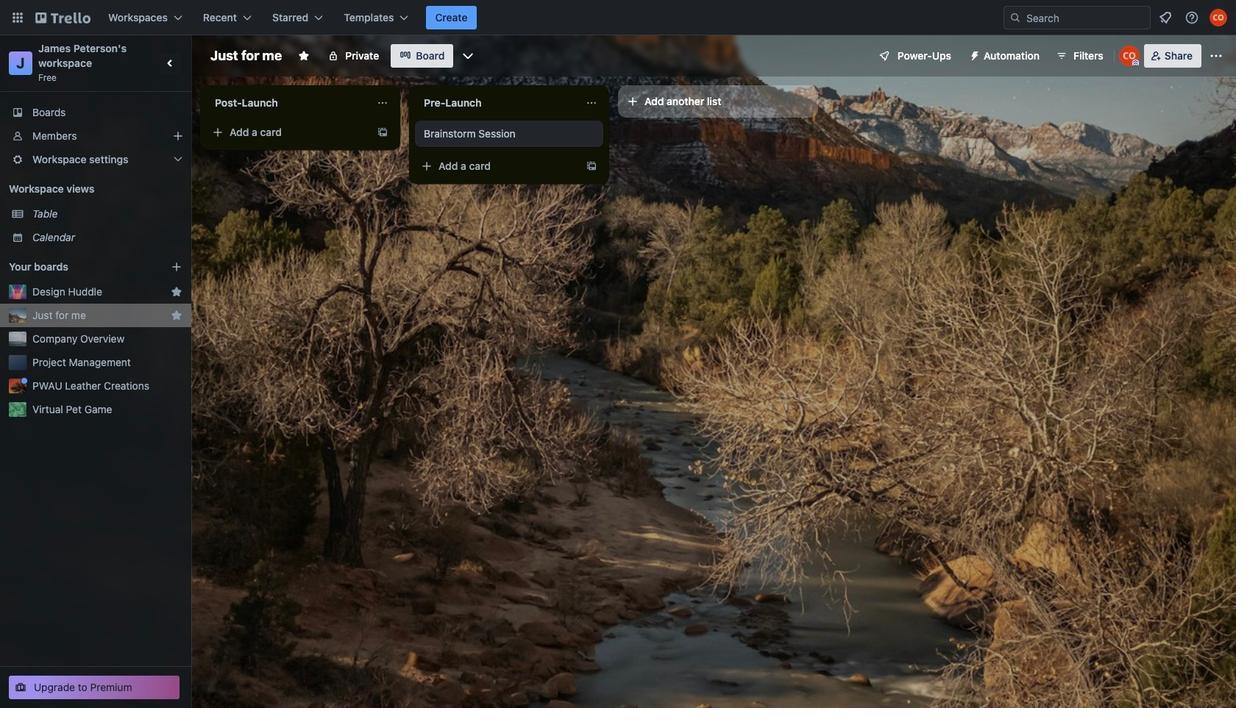 Task type: describe. For each thing, give the bounding box(es) containing it.
search image
[[1010, 12, 1022, 24]]

workspace navigation collapse icon image
[[160, 53, 181, 74]]

customize views image
[[461, 49, 476, 63]]

star or unstar board image
[[298, 50, 310, 62]]

this member is an admin of this board. image
[[1133, 60, 1140, 66]]

1 vertical spatial christina overa (christinaovera) image
[[1120, 46, 1140, 66]]

christina overa (christinaovera) image inside primary element
[[1210, 9, 1228, 27]]

create from template… image
[[586, 160, 598, 172]]

your boards with 6 items element
[[9, 258, 149, 276]]

create from template… image
[[377, 127, 389, 138]]



Task type: vqa. For each thing, say whether or not it's contained in the screenshot.
home image
no



Task type: locate. For each thing, give the bounding box(es) containing it.
back to home image
[[35, 6, 91, 29]]

None text field
[[206, 91, 371, 115]]

open information menu image
[[1185, 10, 1200, 25]]

add board image
[[171, 261, 183, 273]]

0 horizontal spatial christina overa (christinaovera) image
[[1120, 46, 1140, 66]]

None text field
[[415, 91, 580, 115]]

starred icon image
[[171, 286, 183, 298], [171, 310, 183, 322]]

Board name text field
[[203, 44, 289, 68]]

sm image
[[964, 44, 984, 65]]

christina overa (christinaovera) image right open information menu icon
[[1210, 9, 1228, 27]]

1 vertical spatial starred icon image
[[171, 310, 183, 322]]

0 vertical spatial christina overa (christinaovera) image
[[1210, 9, 1228, 27]]

1 horizontal spatial christina overa (christinaovera) image
[[1210, 9, 1228, 27]]

0 vertical spatial starred icon image
[[171, 286, 183, 298]]

2 starred icon image from the top
[[171, 310, 183, 322]]

show menu image
[[1210, 49, 1224, 63]]

christina overa (christinaovera) image down search field
[[1120, 46, 1140, 66]]

Search field
[[1022, 7, 1151, 28]]

primary element
[[0, 0, 1237, 35]]

0 notifications image
[[1157, 9, 1175, 27]]

1 starred icon image from the top
[[171, 286, 183, 298]]

christina overa (christinaovera) image
[[1210, 9, 1228, 27], [1120, 46, 1140, 66]]



